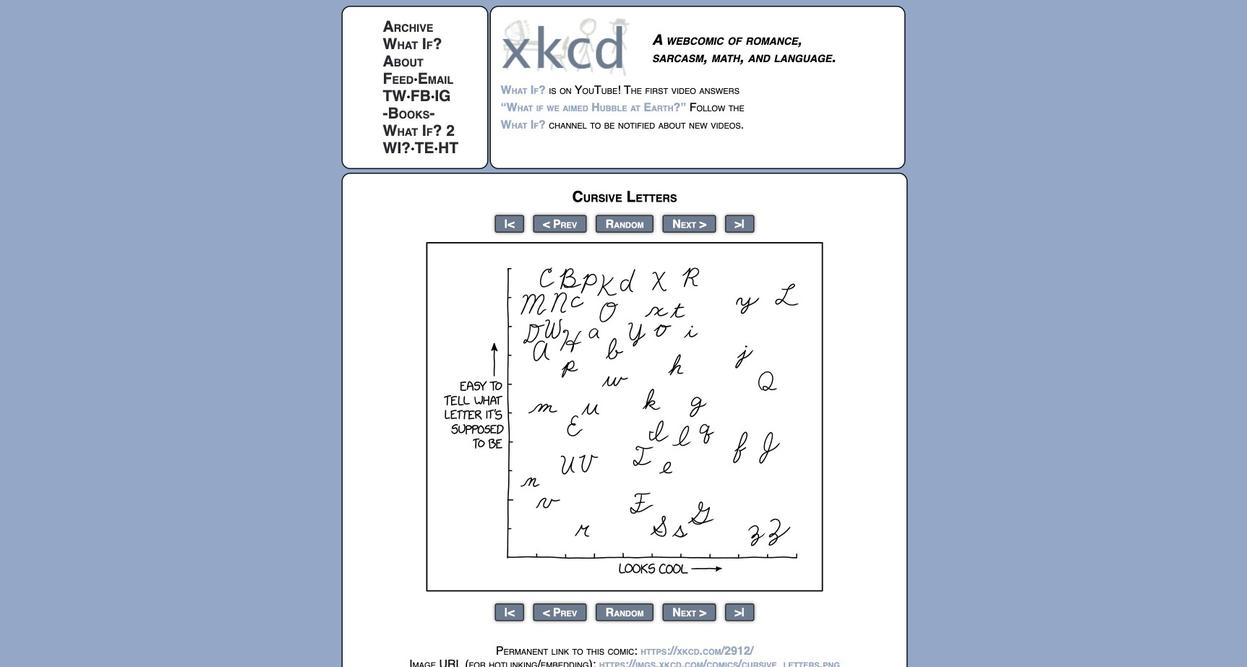 Task type: vqa. For each thing, say whether or not it's contained in the screenshot.
the selected comics Image
no



Task type: describe. For each thing, give the bounding box(es) containing it.
cursive letters image
[[426, 242, 823, 592]]

xkcd.com logo image
[[501, 17, 635, 77]]



